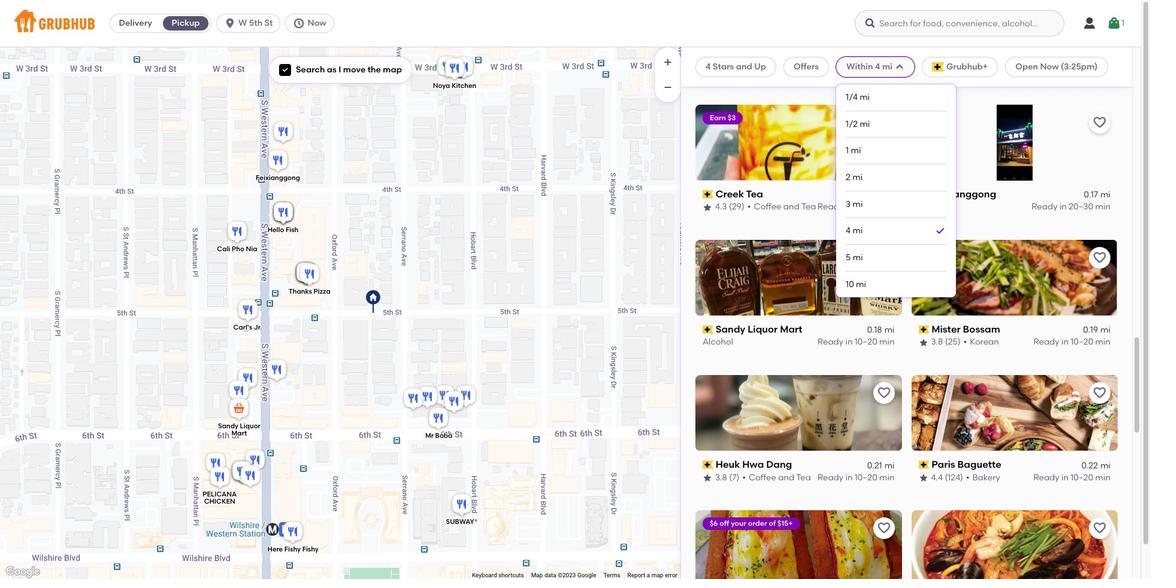Task type: vqa. For each thing, say whether or not it's contained in the screenshot.
the topmost "Microgreens,"
no



Task type: describe. For each thing, give the bounding box(es) containing it.
coffee right the (29)
[[754, 202, 781, 212]]

svg image left 1 button
[[1082, 16, 1097, 31]]

mister bossam image
[[271, 120, 295, 146]]

baguette
[[958, 459, 1002, 471]]

mr boba image
[[426, 407, 450, 433]]

heuk hwa dang logo image
[[695, 375, 902, 452]]

in for heuk hwa dang
[[846, 473, 853, 483]]

up
[[754, 62, 766, 72]]

0 vertical spatial chicken
[[973, 67, 1006, 77]]

ready for sandy liquor mart
[[818, 338, 844, 348]]

save this restaurant button for 0.17
[[1089, 112, 1111, 134]]

• coffee and tea for tea
[[748, 202, 816, 212]]

10–20 for paris baguette
[[1071, 473, 1093, 483]]

2 mi
[[846, 173, 863, 183]]

subway®
[[446, 519, 477, 527]]

noya
[[433, 82, 450, 90]]

mr
[[425, 433, 433, 441]]

w 5th st button
[[216, 14, 285, 33]]

ready for heuk hwa dang
[[818, 473, 844, 483]]

pelicana chicken
[[202, 491, 236, 506]]

kitchen
[[451, 82, 476, 90]]

noya kitchen
[[433, 82, 476, 90]]

3.8 for mister bossam
[[931, 338, 943, 348]]

st
[[264, 18, 273, 28]]

of
[[769, 520, 776, 528]]

coffee down tpo
[[703, 67, 730, 77]]

ready in 10–20 min for sandy liquor mart
[[818, 338, 895, 348]]

(7)
[[729, 473, 739, 483]]

ready in 10–20 min for mister bossam
[[1034, 338, 1111, 348]]

jaws topokki image
[[442, 390, 466, 416]]

0.17 for 20–30
[[1084, 190, 1098, 200]]

10–20 for tpo coffee
[[855, 67, 877, 77]]

cali inside "map" "region"
[[217, 245, 230, 253]]

svg image left search
[[282, 67, 289, 74]]

$15+
[[778, 520, 793, 528]]

noya kitchen image
[[442, 56, 466, 83]]

proceed to checkout button
[[958, 333, 1119, 354]]

4 for 4 stars and up
[[706, 62, 711, 72]]

now inside button
[[308, 18, 326, 28]]

mi inside option
[[853, 226, 863, 236]]

carl's
[[233, 324, 252, 332]]

min for mister bossam
[[1095, 338, 1111, 348]]

1/4
[[846, 92, 858, 103]]

5
[[846, 253, 851, 263]]

in for sandy liquor mart
[[846, 338, 853, 348]]

w 5th st
[[238, 18, 273, 28]]

error
[[665, 573, 677, 579]]

• coffee and tea for hwa
[[742, 473, 811, 483]]

subscription pass image for sandy liquor mart
[[703, 326, 713, 334]]

3 mi
[[846, 199, 863, 209]]

paris baguette image
[[238, 464, 262, 491]]

pickup button
[[161, 14, 211, 33]]

within 4 mi
[[846, 62, 892, 72]]

mister
[[932, 324, 961, 335]]

as
[[327, 65, 337, 75]]

check icon image
[[935, 225, 947, 237]]

main navigation navigation
[[0, 0, 1141, 47]]

0.22 mi
[[1081, 461, 1111, 471]]

kyochon chicken (w 6th st) image
[[401, 387, 425, 413]]

1 horizontal spatial pho
[[953, 53, 971, 65]]

4 mi option
[[846, 218, 947, 245]]

pickup
[[172, 18, 200, 28]]

within
[[846, 62, 873, 72]]

subscription pass image for heuk hwa dang
[[703, 461, 713, 470]]

sandy liquor mart mr boba
[[218, 423, 452, 441]]

feng mao bbq lamb kebab western image
[[271, 201, 295, 227]]

beard papa's image
[[230, 460, 254, 486]]

sandy liquor mart image
[[227, 397, 251, 424]]

liquor for sandy liquor mart mr boba
[[240, 423, 260, 431]]

• for hwa
[[742, 473, 746, 483]]

subscription pass image for tpo coffee
[[703, 55, 713, 64]]

thanks pizza
[[288, 288, 330, 296]]

1/2 mi
[[846, 119, 870, 129]]

kosteat image
[[230, 460, 254, 486]]

coffee down the heuk hwa dang at the bottom right
[[749, 473, 776, 483]]

the coffee bean and tea leaf image
[[294, 261, 318, 288]]

svg image right the '0.15 mi'
[[895, 62, 904, 72]]

paris
[[932, 459, 955, 471]]

hello fish image
[[271, 201, 295, 227]]

subway® image
[[450, 493, 474, 519]]

delivery
[[119, 18, 152, 28]]

and down dang
[[778, 473, 794, 483]]

min for cali pho nia
[[1095, 67, 1111, 77]]

hello
[[267, 227, 284, 234]]

4.3
[[715, 202, 727, 212]]

1 vertical spatial chicken
[[919, 202, 952, 212]]

to
[[1031, 338, 1040, 348]]

the
[[368, 65, 381, 75]]

carl's jr.
[[233, 324, 262, 332]]

0.15
[[867, 55, 882, 65]]

earn
[[710, 114, 726, 122]]

keyboard shortcuts
[[472, 573, 524, 579]]

ready in 20–30 min
[[1032, 202, 1111, 212]]

kyodong noodles at madang image
[[230, 460, 254, 486]]

4.6 (261)
[[931, 67, 963, 77]]

in for tpo coffee
[[846, 67, 853, 77]]

subscription pass image for creek tea
[[703, 191, 713, 199]]

hello fish
[[267, 227, 298, 234]]

cali pho nia image
[[225, 220, 249, 246]]

• chicken
[[966, 67, 1006, 77]]

tehranro grill image
[[271, 201, 295, 227]]

twozone image
[[294, 261, 318, 288]]

paris baguette
[[932, 459, 1002, 471]]

here fishy fishy image
[[281, 521, 305, 547]]

move
[[343, 65, 366, 75]]

4.6
[[931, 67, 943, 77]]

report
[[628, 573, 645, 579]]

kyodong noodles at madang logo image
[[911, 511, 1118, 580]]

0 vertical spatial cali
[[932, 53, 951, 65]]

seoul pho image
[[294, 261, 318, 288]]

creek tea
[[716, 189, 763, 200]]

a
[[647, 573, 650, 579]]

search
[[296, 65, 325, 75]]

cafe nandarang image
[[432, 384, 456, 410]]

mister bossam
[[932, 324, 1000, 335]]

3.8 (25)
[[931, 338, 961, 348]]

here fishy fishy
[[267, 546, 318, 554]]

search as i move the map
[[296, 65, 402, 75]]

tpo coffee
[[716, 53, 770, 65]]

• for pho
[[966, 67, 970, 77]]

heuk hwa dang
[[716, 459, 792, 471]]

checkout
[[1042, 338, 1082, 348]]

proceed to checkout
[[995, 338, 1082, 348]]

save this restaurant button for 0.21
[[873, 383, 895, 404]]

4.4 (124)
[[931, 473, 963, 483]]

0 vertical spatial nia
[[974, 53, 990, 65]]

svg image inside now button
[[293, 17, 305, 29]]

save this restaurant button for 0.19
[[1089, 247, 1111, 269]]

in for creek tea
[[846, 202, 853, 212]]

0 vertical spatial map
[[383, 65, 402, 75]]

creek tea image
[[227, 379, 251, 406]]

(25)
[[945, 338, 961, 348]]

off
[[720, 520, 729, 528]]

(124)
[[945, 473, 963, 483]]

google image
[[3, 565, 43, 580]]

0.17 mi for 10–20
[[868, 190, 895, 200]]

star icon image for mister bossam
[[919, 338, 928, 348]]

fish
[[285, 227, 298, 234]]

save this restaurant image for mister bossam logo
[[1093, 251, 1107, 265]]

w
[[238, 18, 247, 28]]

88 hotdog & juicy & cottonhi image
[[415, 385, 439, 412]]

10–20 for mister bossam
[[1071, 338, 1093, 348]]

(261)
[[945, 67, 963, 77]]

boba bear image
[[271, 201, 295, 227]]

now button
[[285, 14, 339, 33]]

terms
[[604, 573, 620, 579]]

ready for mister bossam
[[1034, 338, 1059, 348]]

0 vertical spatial cali pho nia
[[932, 53, 990, 65]]

minus icon image
[[662, 81, 674, 93]]

creek tea logo image
[[695, 105, 902, 181]]

nia inside "map" "region"
[[246, 245, 257, 253]]

save this restaurant image for feixianggong logo
[[1093, 116, 1107, 130]]

1 horizontal spatial feixianggong
[[932, 189, 996, 200]]

1 vertical spatial map
[[652, 573, 663, 579]]

subscription pass image for mister bossam
[[919, 326, 929, 334]]

0.21
[[867, 461, 882, 471]]

2 horizontal spatial 4
[[875, 62, 880, 72]]

4 for 4 mi
[[846, 226, 851, 236]]

• bakery
[[966, 473, 1000, 483]]

min for tpo coffee
[[879, 67, 895, 77]]

jr.
[[254, 324, 262, 332]]

grubhub plus flag logo image
[[932, 62, 944, 72]]

10–20 for sandy liquor mart
[[855, 338, 877, 348]]



Task type: locate. For each thing, give the bounding box(es) containing it.
save this restaurant image
[[877, 386, 891, 401], [1093, 386, 1107, 401]]

boba
[[435, 433, 452, 441]]

2 fishy from the left
[[302, 546, 318, 554]]

3.8 left (7)
[[715, 473, 727, 483]]

0 horizontal spatial svg image
[[224, 17, 236, 29]]

min for paris baguette
[[1095, 473, 1111, 483]]

subscription pass image left the creek
[[703, 191, 713, 199]]

ready for tpo coffee
[[818, 67, 844, 77]]

two hands corn dog - korea town (s western ave) image
[[294, 261, 318, 288]]

• coffee and tea
[[748, 202, 816, 212], [742, 473, 811, 483]]

1 vertical spatial cali
[[217, 245, 230, 253]]

• right "(25)"
[[964, 338, 967, 348]]

1 mi
[[846, 146, 861, 156]]

your
[[731, 520, 746, 528]]

svg image left w
[[224, 17, 236, 29]]

delivery button
[[110, 14, 161, 33]]

google
[[577, 573, 596, 579]]

order
[[748, 520, 767, 528]]

list box
[[846, 85, 947, 298]]

1 vertical spatial cali pho nia
[[217, 245, 257, 253]]

chicken right (261) at the top right of the page
[[973, 67, 1006, 77]]

and down 'tpo coffee'
[[732, 67, 748, 77]]

3.8 down the mister
[[931, 338, 943, 348]]

keyboard shortcuts button
[[472, 572, 524, 580]]

star icon image left 3.8 (7)
[[703, 474, 712, 483]]

0 horizontal spatial liquor
[[240, 423, 260, 431]]

save this restaurant image for heuk hwa dang
[[877, 386, 891, 401]]

ready in 10–20 min down 0.15
[[818, 67, 895, 77]]

• right (7)
[[742, 473, 746, 483]]

i
[[339, 65, 341, 75]]

svg image up 0.16 mi
[[1107, 16, 1122, 31]]

sandy for sandy liquor mart mr boba
[[218, 423, 238, 431]]

1 vertical spatial mart
[[231, 430, 247, 438]]

• for bossam
[[964, 338, 967, 348]]

star icon image left 4.3
[[703, 203, 712, 212]]

list box containing 1/4 mi
[[846, 85, 947, 298]]

heuk hwa dang image
[[243, 449, 267, 475]]

10–20 for heuk hwa dang
[[855, 473, 877, 483]]

min up 4 mi option
[[879, 202, 895, 212]]

0.17 for 10–20
[[868, 190, 882, 200]]

subscription pass image
[[919, 55, 929, 64], [703, 191, 713, 199], [703, 326, 713, 334], [919, 461, 929, 470]]

subscription pass image left heuk
[[703, 461, 713, 470]]

min for sandy liquor mart
[[879, 338, 895, 348]]

©2023
[[558, 573, 576, 579]]

subscription pass image left grubhub plus flag logo
[[919, 55, 929, 64]]

min down 0.19 mi
[[1095, 338, 1111, 348]]

nia
[[974, 53, 990, 65], [246, 245, 257, 253]]

mister bossam logo image
[[911, 240, 1118, 316]]

star icon image left 4.4
[[919, 474, 928, 483]]

sandy for sandy liquor mart
[[716, 324, 745, 335]]

map right the on the left of page
[[383, 65, 402, 75]]

subscription pass image up 'alcohol'
[[703, 326, 713, 334]]

ready in 10–20 min down 0.22
[[1034, 473, 1111, 483]]

min down 0.18 mi
[[879, 338, 895, 348]]

feixianggong up check icon
[[932, 189, 996, 200]]

your location image
[[366, 291, 380, 313], [366, 291, 380, 313]]

save this restaurant image
[[1093, 116, 1107, 130], [1093, 251, 1107, 265], [877, 522, 891, 536], [1093, 522, 1107, 536]]

0 horizontal spatial 0.17 mi
[[868, 190, 895, 200]]

2
[[846, 173, 851, 183]]

mart for sandy liquor mart
[[780, 324, 802, 335]]

thanks pizza image
[[297, 262, 321, 289]]

star icon image left 3.8 (25)
[[919, 338, 928, 348]]

feixianggong image
[[266, 149, 290, 175]]

star icon image for heuk hwa dang
[[703, 474, 712, 483]]

tpo coffee image
[[236, 367, 260, 393]]

1 vertical spatial 3.8
[[715, 473, 727, 483]]

0 horizontal spatial map
[[383, 65, 402, 75]]

$3
[[728, 114, 736, 122]]

1 inside 1 button
[[1122, 18, 1125, 28]]

terms link
[[604, 573, 620, 579]]

• right the (29)
[[748, 202, 751, 212]]

ready for creek tea
[[818, 202, 844, 212]]

1 0.17 from the left
[[868, 190, 882, 200]]

ready in 10–20 min down 0.21
[[818, 473, 895, 483]]

svg image
[[1082, 16, 1097, 31], [293, 17, 305, 29], [864, 17, 876, 29], [895, 62, 904, 72], [282, 67, 289, 74]]

1 horizontal spatial map
[[652, 573, 663, 579]]

pizza go image
[[451, 55, 475, 81]]

(3:25pm)
[[1061, 62, 1098, 72]]

1 vertical spatial pho
[[231, 245, 244, 253]]

save this restaurant button for 0.22
[[1089, 383, 1111, 404]]

min down 0.22 mi at right
[[1095, 473, 1111, 483]]

ready in 10–20 min up 4 mi
[[818, 202, 895, 212]]

1 vertical spatial nia
[[246, 245, 257, 253]]

0 horizontal spatial 1
[[846, 146, 849, 156]]

map
[[383, 65, 402, 75], [652, 573, 663, 579]]

svg image inside 1 button
[[1107, 16, 1122, 31]]

1 horizontal spatial 0.17 mi
[[1084, 190, 1111, 200]]

1 for 1 mi
[[846, 146, 849, 156]]

bakery
[[973, 473, 1000, 483]]

20–30
[[1069, 202, 1093, 212]]

ready in 10–20 min for creek tea
[[818, 202, 895, 212]]

min right the 20–30
[[1095, 202, 1111, 212]]

4 stars and up
[[706, 62, 766, 72]]

0.21 mi
[[867, 461, 895, 471]]

svg image up 0.15
[[864, 17, 876, 29]]

1 horizontal spatial 4
[[846, 226, 851, 236]]

grubhub+
[[946, 62, 988, 72]]

pelicana chicken image
[[208, 465, 232, 492]]

0 vertical spatial liquor
[[748, 324, 778, 335]]

Search for food, convenience, alcohol... search field
[[855, 10, 1064, 37]]

0 horizontal spatial fishy
[[284, 546, 300, 554]]

report a map error link
[[628, 573, 677, 579]]

0.17
[[868, 190, 882, 200], [1084, 190, 1098, 200]]

1 horizontal spatial 0.17
[[1084, 190, 1098, 200]]

1 horizontal spatial cali pho nia
[[932, 53, 990, 65]]

subscription pass image for paris baguette
[[919, 461, 929, 470]]

10–20 right 3
[[855, 202, 877, 212]]

0 vertical spatial subscription pass image
[[703, 55, 713, 64]]

mart
[[780, 324, 802, 335], [231, 430, 247, 438]]

1 for 1
[[1122, 18, 1125, 28]]

0 vertical spatial feixianggong
[[256, 174, 300, 182]]

subscription pass image left paris
[[919, 461, 929, 470]]

star icon image for paris baguette
[[919, 474, 928, 483]]

feixianggong
[[256, 174, 300, 182], [932, 189, 996, 200]]

10–20 for cali pho nia
[[1071, 67, 1093, 77]]

1/2
[[846, 119, 858, 129]]

in for mister bossam
[[1061, 338, 1069, 348]]

• for tea
[[748, 202, 751, 212]]

now up search
[[308, 18, 326, 28]]

thanks
[[288, 288, 312, 296]]

4 left stars
[[706, 62, 711, 72]]

star icon image left the 4.6
[[919, 68, 928, 77]]

0 horizontal spatial 0.17
[[868, 190, 882, 200]]

0 horizontal spatial nia
[[246, 245, 257, 253]]

save this restaurant image for paris baguette
[[1093, 386, 1107, 401]]

ready in 10–20 min for cali pho nia
[[1034, 67, 1111, 77]]

ready for paris baguette
[[1034, 473, 1059, 483]]

0.17 mi for 20–30
[[1084, 190, 1111, 200]]

0.17 right 3 mi
[[868, 190, 882, 200]]

ready in 10–20 min down 0.19
[[1034, 338, 1111, 348]]

min
[[879, 67, 895, 77], [1095, 67, 1111, 77], [879, 202, 895, 212], [1095, 202, 1111, 212], [879, 338, 895, 348], [1095, 338, 1111, 348], [879, 473, 895, 483], [1095, 473, 1111, 483]]

• coffee and tea down creek tea
[[748, 202, 816, 212]]

chicken
[[973, 67, 1006, 77], [919, 202, 952, 212]]

0 vertical spatial pho
[[953, 53, 971, 65]]

1 horizontal spatial fishy
[[302, 546, 318, 554]]

4 right within
[[875, 62, 880, 72]]

3.8 for heuk hwa dang
[[715, 473, 727, 483]]

now right open
[[1040, 62, 1059, 72]]

1 horizontal spatial nia
[[974, 53, 990, 65]]

ready in 10–20 min
[[818, 67, 895, 77], [1034, 67, 1111, 77], [818, 202, 895, 212], [818, 338, 895, 348], [1034, 338, 1111, 348], [818, 473, 895, 483], [1034, 473, 1111, 483]]

star icon image for creek tea
[[703, 203, 712, 212]]

1 horizontal spatial now
[[1040, 62, 1059, 72]]

0 vertical spatial 3.8
[[931, 338, 943, 348]]

california rock'n sushi image
[[203, 452, 227, 478]]

0 horizontal spatial feixianggong
[[256, 174, 300, 182]]

1/4 mi
[[846, 92, 870, 103]]

0.17 mi
[[868, 190, 895, 200], [1084, 190, 1111, 200]]

(29)
[[729, 202, 745, 212]]

liquor for sandy liquor mart
[[748, 324, 778, 335]]

4.3 (29)
[[715, 202, 745, 212]]

katsu bar image
[[454, 384, 478, 410]]

0.22
[[1081, 461, 1098, 471]]

pelicana
[[202, 491, 236, 499]]

• down paris baguette
[[966, 473, 970, 483]]

4.4
[[931, 473, 943, 483]]

bossam
[[963, 324, 1000, 335]]

1 horizontal spatial svg image
[[1107, 16, 1122, 31]]

and
[[736, 62, 752, 72], [732, 67, 748, 77], [783, 202, 800, 212], [778, 473, 794, 483]]

ready in 10–20 min for tpo coffee
[[818, 67, 895, 77]]

proceed
[[995, 338, 1029, 348]]

cali pho nia inside "map" "region"
[[217, 245, 257, 253]]

1 vertical spatial subscription pass image
[[919, 326, 929, 334]]

feixianggong logo image
[[997, 105, 1033, 181]]

save this restaurant image for kyodong noodles at madang logo
[[1093, 522, 1107, 536]]

plus icon image
[[662, 56, 674, 68]]

heuk
[[716, 459, 740, 471]]

min for creek tea
[[879, 202, 895, 212]]

0 vertical spatial • coffee and tea
[[748, 202, 816, 212]]

mart down sandy liquor mart logo
[[780, 324, 802, 335]]

0 vertical spatial 1
[[1122, 18, 1125, 28]]

svg image inside w 5th st button
[[224, 17, 236, 29]]

subscription pass image left the mister
[[919, 326, 929, 334]]

0 horizontal spatial cali pho nia
[[217, 245, 257, 253]]

0 vertical spatial now
[[308, 18, 326, 28]]

paris baguette logo image
[[911, 375, 1118, 452]]

10
[[846, 280, 854, 290]]

map region
[[0, 0, 730, 580]]

and right the (29)
[[783, 202, 800, 212]]

10–20 for creek tea
[[855, 202, 877, 212]]

svg image right the st at the left top of the page
[[293, 17, 305, 29]]

svg image for 1
[[1107, 16, 1122, 31]]

1
[[1122, 18, 1125, 28], [846, 146, 849, 156]]

1 vertical spatial sandy
[[218, 423, 238, 431]]

open
[[1015, 62, 1038, 72]]

0 horizontal spatial sandy
[[218, 423, 238, 431]]

1 horizontal spatial 3.8
[[931, 338, 943, 348]]

subscription pass image for cali pho nia
[[919, 55, 929, 64]]

sinjeon la image
[[294, 261, 318, 288]]

pho
[[953, 53, 971, 65], [231, 245, 244, 253]]

0.17 up the 20–30
[[1084, 190, 1098, 200]]

feixianggong inside "map" "region"
[[256, 174, 300, 182]]

1 fishy from the left
[[284, 546, 300, 554]]

1 vertical spatial • coffee and tea
[[742, 473, 811, 483]]

0 horizontal spatial pho
[[231, 245, 244, 253]]

1 horizontal spatial chicken
[[973, 67, 1006, 77]]

1 vertical spatial feixianggong
[[932, 189, 996, 200]]

1 horizontal spatial 1
[[1122, 18, 1125, 28]]

10–20 down "0.18"
[[855, 338, 877, 348]]

jubilee liquor image
[[435, 55, 459, 81]]

map right a
[[652, 573, 663, 579]]

offers
[[794, 62, 819, 72]]

sandy inside sandy liquor mart mr boba
[[218, 423, 238, 431]]

• coffee and tea down dang
[[742, 473, 811, 483]]

kosteat logo image
[[695, 511, 902, 580]]

shortcuts
[[498, 573, 524, 579]]

sandy
[[716, 324, 745, 335], [218, 423, 238, 431]]

2 vertical spatial subscription pass image
[[703, 461, 713, 470]]

4 mi
[[846, 226, 863, 236]]

10–20 down 0.16
[[1071, 67, 1093, 77]]

star icon image
[[919, 68, 928, 77], [703, 203, 712, 212], [919, 338, 928, 348], [703, 474, 712, 483], [919, 474, 928, 483]]

liquor inside sandy liquor mart mr boba
[[240, 423, 260, 431]]

1 horizontal spatial sandy
[[716, 324, 745, 335]]

1 vertical spatial liquor
[[240, 423, 260, 431]]

svg image
[[1107, 16, 1122, 31], [224, 17, 236, 29]]

and left up
[[736, 62, 752, 72]]

feixianggong up the hello fish image
[[256, 174, 300, 182]]

1 horizontal spatial liquor
[[748, 324, 778, 335]]

0 horizontal spatial save this restaurant image
[[877, 386, 891, 401]]

$6 off your order of $15+
[[710, 520, 793, 528]]

0 horizontal spatial mart
[[231, 430, 247, 438]]

report a map error
[[628, 573, 677, 579]]

1 horizontal spatial cali
[[932, 53, 951, 65]]

1 vertical spatial now
[[1040, 62, 1059, 72]]

0 horizontal spatial cali
[[217, 245, 230, 253]]

0 vertical spatial sandy
[[716, 324, 745, 335]]

sandy down the creek tea image
[[218, 423, 238, 431]]

1 horizontal spatial mart
[[780, 324, 802, 335]]

coffee up coffee and tea
[[738, 53, 770, 65]]

bumsan organic milk bar image
[[264, 358, 288, 385]]

coffee
[[738, 53, 770, 65], [703, 67, 730, 77], [754, 202, 781, 212], [749, 473, 776, 483]]

• for baguette
[[966, 473, 970, 483]]

carl's jr. image
[[236, 298, 260, 325]]

ready for cali pho nia
[[1034, 67, 1059, 77]]

pho inside "map" "region"
[[231, 245, 244, 253]]

map data ©2023 google
[[531, 573, 596, 579]]

min down the '0.15 mi'
[[879, 67, 895, 77]]

1 save this restaurant image from the left
[[877, 386, 891, 401]]

• right (261) at the top right of the page
[[966, 67, 970, 77]]

in for cali pho nia
[[1061, 67, 1069, 77]]

min for heuk hwa dang
[[879, 473, 895, 483]]

mart for sandy liquor mart mr boba
[[231, 430, 247, 438]]

earn $3
[[710, 114, 736, 122]]

2 save this restaurant image from the left
[[1093, 386, 1107, 401]]

sandy up 'alcohol'
[[716, 324, 745, 335]]

subscription pass image
[[703, 55, 713, 64], [919, 326, 929, 334], [703, 461, 713, 470]]

0.17 mi up the 20–30
[[1084, 190, 1111, 200]]

svg image for w 5th st
[[224, 17, 236, 29]]

star icon image for cali pho nia
[[919, 68, 928, 77]]

sandy liquor mart
[[716, 324, 802, 335]]

ready in 10–20 min for heuk hwa dang
[[818, 473, 895, 483]]

cali pho nia
[[932, 53, 990, 65], [217, 245, 257, 253]]

0 vertical spatial mart
[[780, 324, 802, 335]]

1 horizontal spatial save this restaurant image
[[1093, 386, 1107, 401]]

0.15 mi
[[867, 55, 895, 65]]

10–20 down 0.15
[[855, 67, 877, 77]]

chicken up check icon
[[919, 202, 952, 212]]

4 down 3
[[846, 226, 851, 236]]

0.17 mi right 3 mi
[[868, 190, 895, 200]]

3
[[846, 199, 851, 209]]

2 0.17 mi from the left
[[1084, 190, 1111, 200]]

0.18
[[867, 325, 882, 336]]

1 vertical spatial 1
[[846, 146, 849, 156]]

chicken
[[204, 498, 235, 506]]

in for paris baguette
[[1061, 473, 1069, 483]]

0 horizontal spatial 4
[[706, 62, 711, 72]]

here
[[267, 546, 283, 554]]

2 0.17 from the left
[[1084, 190, 1098, 200]]

ready in 10–20 min down "0.18"
[[818, 338, 895, 348]]

sandy liquor mart logo image
[[695, 240, 902, 316]]

min down 0.16 mi
[[1095, 67, 1111, 77]]

creek
[[716, 189, 744, 200]]

open now (3:25pm)
[[1015, 62, 1098, 72]]

subscription pass image left tpo
[[703, 55, 713, 64]]

10–20 down 0.22
[[1071, 473, 1093, 483]]

mart inside sandy liquor mart mr boba
[[231, 430, 247, 438]]

1 0.17 mi from the left
[[868, 190, 895, 200]]

ready in 10–20 min down 0.16
[[1034, 67, 1111, 77]]

10–20 down 0.19
[[1071, 338, 1093, 348]]

10–20
[[855, 67, 877, 77], [1071, 67, 1093, 77], [855, 202, 877, 212], [855, 338, 877, 348], [1071, 338, 1093, 348], [855, 473, 877, 483], [1071, 473, 1093, 483]]

min down the 0.21 mi
[[879, 473, 895, 483]]

4 inside option
[[846, 226, 851, 236]]

ready in 10–20 min for paris baguette
[[1034, 473, 1111, 483]]

0 horizontal spatial now
[[308, 18, 326, 28]]

0 horizontal spatial chicken
[[919, 202, 952, 212]]

in
[[846, 67, 853, 77], [1061, 67, 1069, 77], [846, 202, 853, 212], [1060, 202, 1067, 212], [846, 338, 853, 348], [1061, 338, 1069, 348], [846, 473, 853, 483], [1061, 473, 1069, 483]]

0.19 mi
[[1083, 325, 1111, 336]]

mart down sandy liquor mart icon
[[231, 430, 247, 438]]

0 horizontal spatial 3.8
[[715, 473, 727, 483]]

5th
[[249, 18, 262, 28]]

10–20 down 0.21
[[855, 473, 877, 483]]

1 button
[[1107, 13, 1125, 34]]

•
[[966, 67, 970, 77], [748, 202, 751, 212], [964, 338, 967, 348], [742, 473, 746, 483], [966, 473, 970, 483]]



